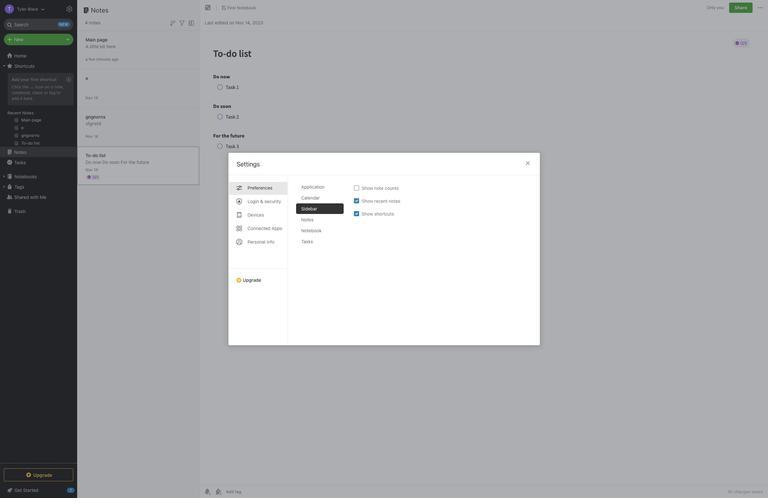 Task type: vqa. For each thing, say whether or not it's contained in the screenshot.
More actions field
no



Task type: locate. For each thing, give the bounding box(es) containing it.
nov 14 for gngnsrns
[[86, 134, 98, 139]]

tasks tab
[[296, 236, 344, 247]]

note,
[[54, 84, 64, 89]]

1 horizontal spatial the
[[129, 159, 135, 165]]

0 vertical spatial upgrade button
[[229, 269, 288, 286]]

0 vertical spatial nov 14
[[86, 95, 98, 100]]

1 vertical spatial a
[[51, 84, 53, 89]]

click
[[12, 84, 21, 89]]

upgrade
[[243, 278, 261, 283], [33, 473, 52, 478]]

14 up gngnsrns
[[94, 95, 98, 100]]

nov 14
[[86, 95, 98, 100], [86, 134, 98, 139], [86, 167, 98, 172]]

notes inside note list 'element'
[[89, 20, 101, 25]]

1 horizontal spatial upgrade button
[[229, 269, 288, 286]]

show right show recent notes option on the top left of page
[[362, 198, 373, 204]]

Show shortcuts checkbox
[[354, 211, 359, 216]]

1 horizontal spatial tab list
[[296, 182, 349, 345]]

0 vertical spatial a
[[86, 57, 88, 62]]

connected
[[247, 226, 270, 231]]

nov down sfgnsfd
[[86, 134, 93, 139]]

2023
[[252, 20, 263, 25]]

shortcuts button
[[0, 61, 77, 71]]

0 horizontal spatial do
[[86, 159, 91, 165]]

click the ...
[[12, 84, 34, 89]]

a inside icon on a note, notebook, stack or tag to add it here.
[[51, 84, 53, 89]]

1 vertical spatial show
[[362, 198, 373, 204]]

show
[[362, 185, 373, 191], [362, 198, 373, 204], [362, 211, 373, 217]]

soon
[[109, 159, 120, 165]]

nov left 14,
[[236, 20, 244, 25]]

1 14 from the top
[[94, 95, 98, 100]]

settings
[[237, 160, 260, 168]]

do down list
[[102, 159, 108, 165]]

0 vertical spatial upgrade
[[243, 278, 261, 283]]

to
[[57, 90, 60, 95]]

2 vertical spatial 14
[[94, 167, 98, 172]]

tasks button
[[0, 157, 77, 168]]

nov up 0/3
[[86, 167, 93, 172]]

0 horizontal spatial a
[[51, 84, 53, 89]]

1 nov 14 from the top
[[86, 95, 98, 100]]

None search field
[[8, 19, 69, 30]]

info
[[267, 239, 274, 245]]

tree
[[0, 50, 77, 463]]

calendar
[[301, 195, 320, 201]]

notes down counts
[[389, 198, 400, 204]]

0/3
[[93, 175, 99, 180]]

0 horizontal spatial on
[[45, 84, 49, 89]]

gngnsrns sfgnsfd
[[86, 114, 106, 126]]

0 horizontal spatial upgrade
[[33, 473, 52, 478]]

recent
[[374, 198, 388, 204]]

1 vertical spatial notebook
[[301, 228, 322, 233]]

0 horizontal spatial tab list
[[229, 175, 288, 345]]

tab list containing application
[[296, 182, 349, 345]]

on up or
[[45, 84, 49, 89]]

notes up 4 notes
[[91, 6, 109, 14]]

tab list containing preferences
[[229, 175, 288, 345]]

1 vertical spatial 14
[[94, 134, 98, 139]]

show right show shortcuts "checkbox"
[[362, 211, 373, 217]]

sidebar
[[301, 206, 317, 212]]

notebook,
[[12, 90, 31, 95]]

login
[[247, 199, 259, 204]]

notes up the tasks button
[[14, 149, 26, 155]]

tasks down notebook tab
[[301, 239, 313, 244]]

1 do from the left
[[86, 159, 91, 165]]

to-do list do now do soon for the future
[[86, 153, 149, 165]]

upgrade button
[[229, 269, 288, 286], [4, 469, 73, 482]]

calendar tab
[[296, 193, 344, 203]]

notes right 4
[[89, 20, 101, 25]]

here.
[[24, 96, 34, 101]]

the right for
[[129, 159, 135, 165]]

...
[[30, 84, 34, 89]]

the inside to-do list do now do soon for the future
[[129, 159, 135, 165]]

0 vertical spatial notebook
[[237, 5, 256, 10]]

1 vertical spatial tasks
[[301, 239, 313, 244]]

home
[[14, 53, 26, 58]]

few
[[89, 57, 95, 62]]

0 vertical spatial 14
[[94, 95, 98, 100]]

14 up 0/3
[[94, 167, 98, 172]]

bit
[[100, 44, 105, 49]]

counts
[[385, 185, 399, 191]]

login & security
[[247, 199, 281, 204]]

1 horizontal spatial a
[[86, 57, 88, 62]]

notebooks
[[14, 174, 37, 179]]

1 vertical spatial on
[[45, 84, 49, 89]]

show for show shortcuts
[[362, 211, 373, 217]]

ago
[[112, 57, 119, 62]]

note list element
[[77, 0, 200, 499]]

the
[[22, 84, 29, 89], [129, 159, 135, 165]]

1 vertical spatial notes
[[389, 198, 400, 204]]

list
[[99, 153, 106, 158]]

gngnsrns
[[86, 114, 106, 119]]

1 horizontal spatial on
[[229, 20, 234, 25]]

2 14 from the top
[[94, 134, 98, 139]]

0 vertical spatial tasks
[[14, 160, 26, 165]]

notes
[[89, 20, 101, 25], [389, 198, 400, 204]]

or
[[44, 90, 48, 95]]

group
[[0, 71, 77, 150]]

1 vertical spatial the
[[129, 159, 135, 165]]

2 vertical spatial nov 14
[[86, 167, 98, 172]]

the inside group
[[22, 84, 29, 89]]

a up tag
[[51, 84, 53, 89]]

notebook right first
[[237, 5, 256, 10]]

1 horizontal spatial upgrade
[[243, 278, 261, 283]]

0 horizontal spatial notes
[[89, 20, 101, 25]]

the left ...
[[22, 84, 29, 89]]

a
[[86, 57, 88, 62], [51, 84, 53, 89]]

1 horizontal spatial notebook
[[301, 228, 322, 233]]

0 horizontal spatial notebook
[[237, 5, 256, 10]]

0 horizontal spatial tasks
[[14, 160, 26, 165]]

3 show from the top
[[362, 211, 373, 217]]

0 vertical spatial the
[[22, 84, 29, 89]]

minutes
[[96, 57, 111, 62]]

sidebar tab
[[296, 204, 344, 214]]

note window element
[[200, 0, 768, 499]]

add tag image
[[215, 488, 222, 496]]

0 vertical spatial on
[[229, 20, 234, 25]]

Show recent notes checkbox
[[354, 198, 359, 204]]

personal
[[247, 239, 265, 245]]

tasks up the 'notebooks'
[[14, 160, 26, 165]]

all
[[728, 490, 733, 495]]

0 vertical spatial show
[[362, 185, 373, 191]]

notebook inside tab
[[301, 228, 322, 233]]

on right edited
[[229, 20, 234, 25]]

Note Editor text field
[[200, 31, 768, 485]]

show right show note counts checkbox
[[362, 185, 373, 191]]

14 for e
[[94, 95, 98, 100]]

nov 14 down sfgnsfd
[[86, 134, 98, 139]]

preferences
[[247, 185, 272, 191]]

1 horizontal spatial tasks
[[301, 239, 313, 244]]

1 vertical spatial upgrade button
[[4, 469, 73, 482]]

nov 14 up gngnsrns
[[86, 95, 98, 100]]

new
[[14, 37, 23, 42]]

security
[[264, 199, 281, 204]]

do down to-
[[86, 159, 91, 165]]

icon on a note, notebook, stack or tag to add it here.
[[12, 84, 64, 101]]

expand tags image
[[2, 184, 7, 189]]

trash
[[14, 209, 26, 214]]

14 for gngnsrns
[[94, 134, 98, 139]]

tab list for calendar
[[229, 175, 288, 345]]

notes
[[91, 6, 109, 14], [22, 110, 34, 115], [14, 149, 26, 155], [301, 217, 313, 223]]

2 show from the top
[[362, 198, 373, 204]]

2 vertical spatial show
[[362, 211, 373, 217]]

1 horizontal spatial do
[[102, 159, 108, 165]]

all changes saved
[[728, 490, 763, 495]]

nov 14 up 0/3
[[86, 167, 98, 172]]

14 down sfgnsfd
[[94, 134, 98, 139]]

notes right recent
[[22, 110, 34, 115]]

1 show from the top
[[362, 185, 373, 191]]

tab list
[[229, 175, 288, 345], [296, 182, 349, 345]]

notes inside tab
[[301, 217, 313, 223]]

notes tab
[[296, 215, 344, 225]]

0 horizontal spatial the
[[22, 84, 29, 89]]

devices
[[247, 212, 264, 218]]

notes down sidebar on the left of page
[[301, 217, 313, 223]]

tag
[[49, 90, 55, 95]]

2 nov 14 from the top
[[86, 134, 98, 139]]

tasks inside button
[[14, 160, 26, 165]]

notebook down "notes" tab
[[301, 228, 322, 233]]

add your first shortcut
[[12, 77, 57, 82]]

Search text field
[[8, 19, 69, 30]]

0 vertical spatial notes
[[89, 20, 101, 25]]

saved
[[752, 490, 763, 495]]

1 vertical spatial nov 14
[[86, 134, 98, 139]]

tasks inside tab
[[301, 239, 313, 244]]

new button
[[4, 34, 73, 45]]

a left few
[[86, 57, 88, 62]]

shared
[[14, 194, 29, 200]]

apps
[[271, 226, 282, 231]]



Task type: describe. For each thing, give the bounding box(es) containing it.
changes
[[734, 490, 751, 495]]

tree containing home
[[0, 50, 77, 463]]

to-
[[86, 153, 93, 158]]

last
[[205, 20, 214, 25]]

first notebook button
[[219, 3, 258, 12]]

icon
[[35, 84, 43, 89]]

a inside note list 'element'
[[86, 57, 88, 62]]

home link
[[0, 50, 77, 61]]

trash link
[[0, 206, 77, 216]]

show for show note counts
[[362, 185, 373, 191]]

add
[[12, 96, 19, 101]]

notebook tab
[[296, 225, 344, 236]]

a few minutes ago
[[86, 57, 119, 62]]

first
[[227, 5, 236, 10]]

share button
[[729, 3, 753, 13]]

main
[[86, 37, 96, 42]]

personal info
[[247, 239, 274, 245]]

it
[[20, 96, 23, 101]]

notebooks link
[[0, 171, 77, 182]]

last edited on nov 14, 2023
[[205, 20, 263, 25]]

Show note counts checkbox
[[354, 186, 359, 191]]

you
[[717, 5, 724, 10]]

show for show recent notes
[[362, 198, 373, 204]]

tags button
[[0, 182, 77, 192]]

nov 14 for e
[[86, 95, 98, 100]]

add a reminder image
[[204, 488, 211, 496]]

notes link
[[0, 147, 77, 157]]

for
[[121, 159, 128, 165]]

a
[[86, 44, 89, 49]]

note
[[374, 185, 384, 191]]

show note counts
[[362, 185, 399, 191]]

edited
[[215, 20, 228, 25]]

first
[[31, 77, 39, 82]]

only
[[707, 5, 716, 10]]

future
[[137, 159, 149, 165]]

first notebook
[[227, 5, 256, 10]]

&
[[260, 199, 263, 204]]

page
[[97, 37, 108, 42]]

upgrade button inside tab list
[[229, 269, 288, 286]]

notebook inside button
[[237, 5, 256, 10]]

4 notes
[[85, 20, 101, 25]]

2 do from the left
[[102, 159, 108, 165]]

shared with me
[[14, 194, 46, 200]]

add
[[12, 77, 20, 82]]

3 nov 14 from the top
[[86, 167, 98, 172]]

sfgnsfd
[[86, 121, 101, 126]]

e
[[86, 75, 88, 81]]

tags
[[14, 184, 24, 190]]

your
[[21, 77, 30, 82]]

recent notes
[[7, 110, 34, 115]]

application tab
[[296, 182, 344, 192]]

do
[[93, 153, 98, 158]]

upgrade inside tab list
[[243, 278, 261, 283]]

close image
[[524, 160, 532, 167]]

group containing add your first shortcut
[[0, 71, 77, 150]]

a little bit here
[[86, 44, 116, 49]]

connected apps
[[247, 226, 282, 231]]

shortcuts
[[374, 211, 394, 217]]

only you
[[707, 5, 724, 10]]

me
[[40, 194, 46, 200]]

little
[[90, 44, 99, 49]]

nov inside note window element
[[236, 20, 244, 25]]

notes inside note list 'element'
[[91, 6, 109, 14]]

tab list for show note counts
[[296, 182, 349, 345]]

0 horizontal spatial upgrade button
[[4, 469, 73, 482]]

shortcuts
[[14, 63, 35, 69]]

recent
[[7, 110, 21, 115]]

1 horizontal spatial notes
[[389, 198, 400, 204]]

1 vertical spatial upgrade
[[33, 473, 52, 478]]

3 14 from the top
[[94, 167, 98, 172]]

expand notebooks image
[[2, 174, 7, 179]]

share
[[735, 5, 747, 10]]

expand note image
[[204, 4, 212, 12]]

shared with me link
[[0, 192, 77, 202]]

now
[[93, 159, 101, 165]]

on inside icon on a note, notebook, stack or tag to add it here.
[[45, 84, 49, 89]]

show shortcuts
[[362, 211, 394, 217]]

14,
[[245, 20, 251, 25]]

here
[[107, 44, 116, 49]]

application
[[301, 184, 324, 190]]

4
[[85, 20, 88, 25]]

stack
[[32, 90, 43, 95]]

on inside note window element
[[229, 20, 234, 25]]

main page
[[86, 37, 108, 42]]

settings image
[[66, 5, 73, 13]]

nov down the e
[[86, 95, 93, 100]]

shortcut
[[40, 77, 57, 82]]



